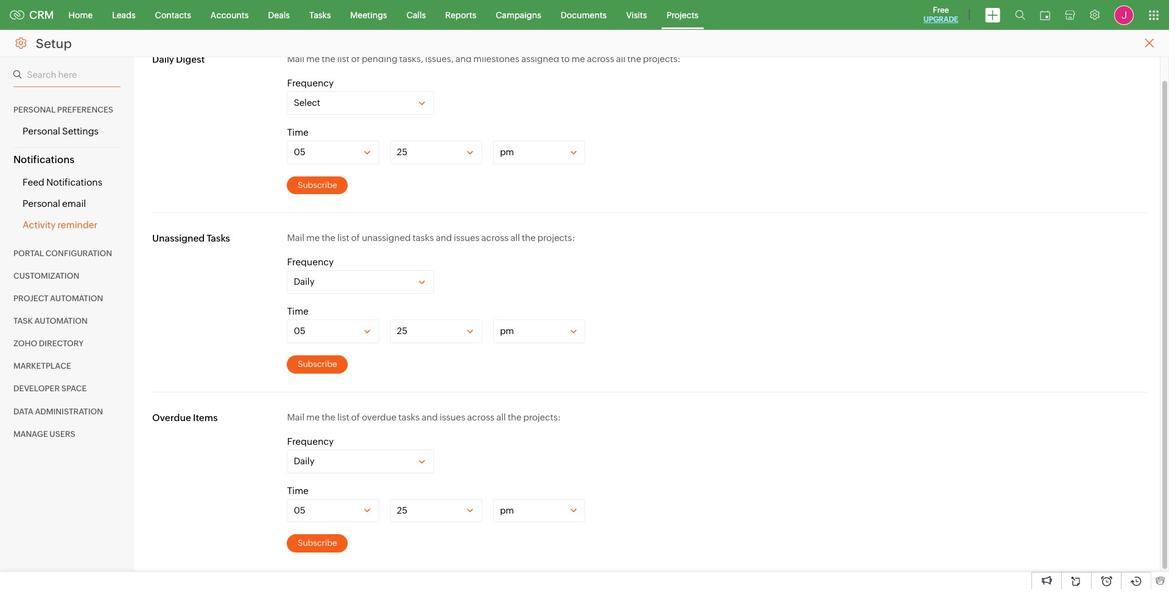 Task type: vqa. For each thing, say whether or not it's contained in the screenshot.
TO
no



Task type: locate. For each thing, give the bounding box(es) containing it.
leads link
[[102, 0, 145, 30]]

search element
[[1008, 0, 1033, 30]]

free
[[933, 5, 949, 15]]

reports link
[[436, 0, 486, 30]]

visits link
[[616, 0, 657, 30]]

reports
[[445, 10, 476, 20]]

accounts
[[211, 10, 249, 20]]

home
[[69, 10, 93, 20]]

crm link
[[10, 9, 54, 21]]

visits
[[626, 10, 647, 20]]

accounts link
[[201, 0, 258, 30]]

profile image
[[1114, 5, 1134, 25]]

create menu element
[[978, 0, 1008, 30]]

deals
[[268, 10, 290, 20]]

campaigns link
[[486, 0, 551, 30]]

calls link
[[397, 0, 436, 30]]

search image
[[1015, 10, 1025, 20]]

crm
[[29, 9, 54, 21]]



Task type: describe. For each thing, give the bounding box(es) containing it.
contacts
[[155, 10, 191, 20]]

meetings link
[[341, 0, 397, 30]]

contacts link
[[145, 0, 201, 30]]

calls
[[407, 10, 426, 20]]

campaigns
[[496, 10, 541, 20]]

documents link
[[551, 0, 616, 30]]

documents
[[561, 10, 607, 20]]

create menu image
[[985, 8, 1000, 22]]

tasks link
[[300, 0, 341, 30]]

meetings
[[350, 10, 387, 20]]

calendar image
[[1040, 10, 1050, 20]]

profile element
[[1107, 0, 1141, 30]]

home link
[[59, 0, 102, 30]]

tasks
[[309, 10, 331, 20]]

projects
[[666, 10, 699, 20]]

leads
[[112, 10, 136, 20]]

free upgrade
[[924, 5, 958, 24]]

upgrade
[[924, 15, 958, 24]]

deals link
[[258, 0, 300, 30]]

projects link
[[657, 0, 708, 30]]



